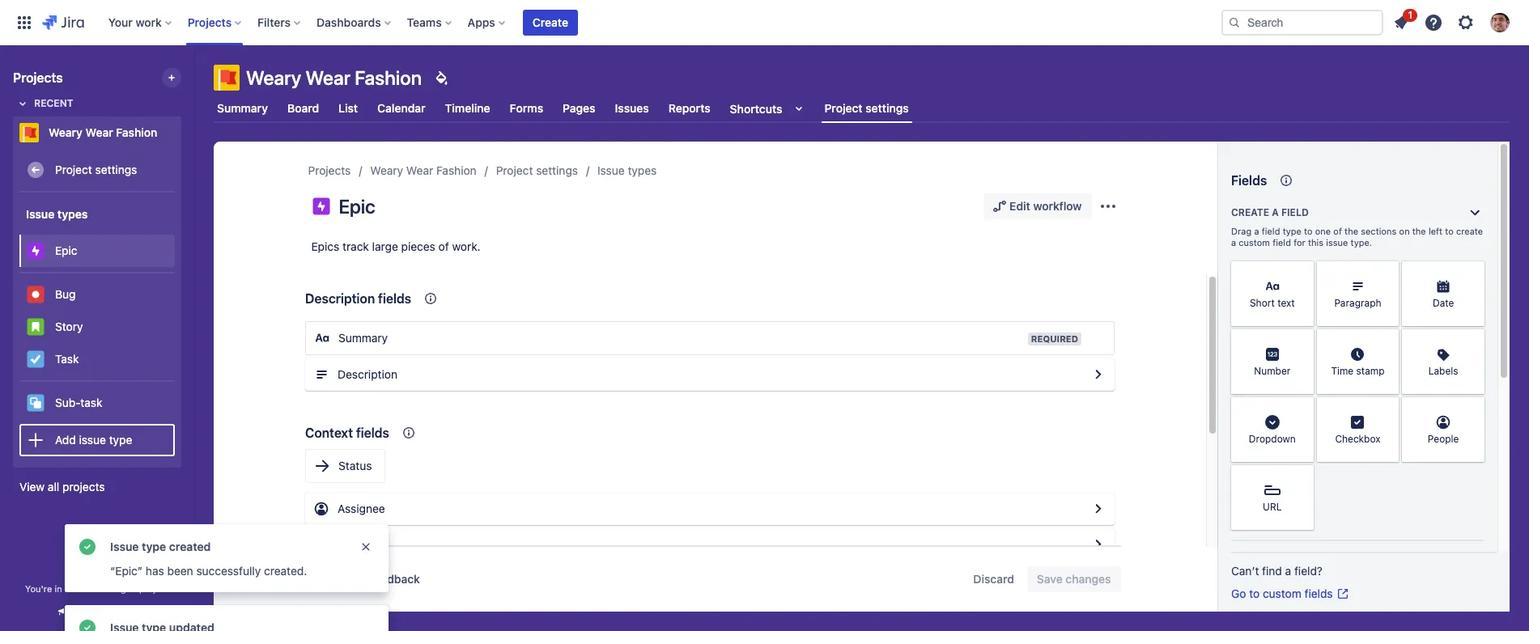 Task type: describe. For each thing, give the bounding box(es) containing it.
this
[[1309, 237, 1324, 248]]

1 vertical spatial weary wear fashion link
[[370, 161, 477, 181]]

2 horizontal spatial fashion
[[437, 164, 477, 177]]

0 vertical spatial labels
[[1429, 366, 1459, 378]]

reports link
[[666, 94, 714, 123]]

track
[[343, 240, 369, 254]]

a down drag on the top of page
[[1232, 237, 1237, 248]]

2 vertical spatial weary
[[370, 164, 403, 177]]

go to custom fields link
[[1232, 586, 1350, 603]]

sub-task link
[[19, 387, 175, 420]]

type inside "button"
[[109, 433, 132, 447]]

settings image
[[1457, 13, 1477, 32]]

projects link
[[308, 161, 351, 181]]

create for create
[[533, 15, 569, 29]]

team-
[[72, 584, 98, 595]]

more information image for checkbox
[[1379, 399, 1398, 419]]

timeline
[[445, 101, 491, 115]]

workflow
[[1034, 199, 1082, 213]]

more information image for short text
[[1293, 263, 1313, 283]]

1 the from the left
[[1345, 226, 1359, 237]]

0 horizontal spatial project settings
[[55, 162, 137, 176]]

give for the right 'give feedback' button
[[344, 573, 368, 586]]

discard button
[[964, 567, 1025, 593]]

this link will be opened in a new tab image
[[1337, 588, 1350, 601]]

you're in a team-managed project
[[25, 584, 169, 595]]

edit
[[1010, 199, 1031, 213]]

time
[[1332, 366, 1354, 378]]

forms
[[510, 101, 544, 115]]

success image
[[78, 619, 97, 632]]

reports
[[669, 101, 711, 115]]

fields inside go to custom fields link
[[1305, 587, 1334, 601]]

more information image for people
[[1464, 399, 1484, 419]]

context fields
[[305, 426, 390, 441]]

can't
[[1232, 565, 1260, 578]]

go
[[1232, 587, 1247, 601]]

0 horizontal spatial fashion
[[116, 126, 157, 139]]

1 vertical spatial issue types
[[26, 207, 88, 221]]

add
[[55, 433, 76, 447]]

more information about the fields image
[[1277, 171, 1297, 190]]

2 vertical spatial field
[[1273, 237, 1292, 248]]

shortcuts
[[730, 102, 783, 115]]

left
[[1429, 226, 1443, 237]]

work.
[[452, 240, 481, 254]]

fields
[[1232, 173, 1268, 188]]

issue inside "button"
[[79, 433, 106, 447]]

teams button
[[402, 9, 458, 35]]

type.
[[1351, 237, 1373, 248]]

been
[[167, 565, 193, 578]]

time stamp
[[1332, 366, 1385, 378]]

give for the bottommost 'give feedback' button
[[72, 607, 93, 619]]

epic link
[[19, 235, 175, 267]]

created.
[[264, 565, 307, 578]]

recent
[[34, 97, 73, 109]]

1
[[1409, 9, 1413, 21]]

2 success image from the top
[[78, 619, 97, 632]]

assignee button
[[305, 493, 1115, 526]]

0 horizontal spatial wear
[[86, 126, 113, 139]]

pieces
[[401, 240, 436, 254]]

more options image
[[1099, 197, 1118, 216]]

field for drag
[[1262, 226, 1281, 237]]

number
[[1255, 366, 1291, 378]]

issue types link
[[598, 161, 657, 181]]

0 vertical spatial weary wear fashion
[[246, 66, 422, 89]]

2 vertical spatial type
[[142, 540, 166, 554]]

one
[[1316, 226, 1332, 237]]

more information image for number
[[1293, 331, 1313, 351]]

notifications image
[[1392, 13, 1412, 32]]

field for create
[[1282, 207, 1310, 219]]

0 vertical spatial types
[[628, 164, 657, 177]]

epic inside group
[[55, 243, 77, 257]]

group containing issue types
[[19, 193, 175, 467]]

2 horizontal spatial to
[[1446, 226, 1455, 237]]

more information image for labels
[[1464, 331, 1484, 351]]

find
[[1263, 565, 1283, 578]]

go to custom fields
[[1232, 587, 1334, 601]]

0 horizontal spatial types
[[57, 207, 88, 221]]

list link
[[335, 94, 361, 123]]

a right drag on the top of page
[[1255, 226, 1260, 237]]

1 horizontal spatial fashion
[[355, 66, 422, 89]]

1 horizontal spatial issue
[[110, 540, 139, 554]]

1 horizontal spatial give feedback button
[[311, 567, 430, 593]]

bug
[[55, 287, 76, 301]]

view all projects link
[[13, 473, 181, 502]]

pages link
[[560, 94, 599, 123]]

issue inside drag a field type to one of the sections on the left to create a custom field for this issue type.
[[1327, 237, 1349, 248]]

create project image
[[165, 71, 178, 84]]

calendar
[[378, 101, 426, 115]]

sections
[[1362, 226, 1397, 237]]

create button
[[523, 9, 578, 35]]

0 horizontal spatial of
[[439, 240, 449, 254]]

more information image for dropdown
[[1293, 399, 1313, 419]]

drag
[[1232, 226, 1252, 237]]

story
[[55, 320, 83, 333]]

0 horizontal spatial project settings link
[[19, 154, 175, 186]]

add issue type button
[[19, 424, 175, 457]]

open field configuration image for assignee
[[1089, 500, 1109, 519]]

summary link
[[214, 94, 271, 123]]

teams
[[407, 15, 442, 29]]

dashboards
[[317, 15, 381, 29]]

0 vertical spatial issue types
[[598, 164, 657, 177]]

dismiss image
[[360, 541, 373, 554]]

task
[[81, 396, 103, 410]]

for
[[1294, 237, 1306, 248]]

2 vertical spatial weary wear fashion
[[370, 164, 477, 177]]

task link
[[19, 343, 175, 376]]

add to starred image
[[177, 123, 196, 143]]

appswitcher icon image
[[15, 13, 34, 32]]

create a field
[[1232, 207, 1310, 219]]

1 horizontal spatial project
[[496, 164, 533, 177]]

a right in
[[65, 584, 70, 595]]

bug link
[[19, 279, 175, 311]]

project settings inside tab list
[[825, 101, 909, 115]]

0 vertical spatial wear
[[306, 66, 351, 89]]

sub-
[[55, 396, 81, 410]]

your
[[108, 15, 133, 29]]

checkbox
[[1336, 434, 1381, 446]]

1 horizontal spatial project settings link
[[496, 161, 578, 181]]

0 horizontal spatial weary wear fashion link
[[13, 117, 175, 149]]

story link
[[19, 311, 175, 343]]

shortcuts button
[[727, 94, 812, 123]]

description button
[[305, 359, 1115, 391]]

0 horizontal spatial weary
[[49, 126, 83, 139]]

your work
[[108, 15, 162, 29]]

date
[[1434, 298, 1455, 310]]

"epic" has been successfully created.
[[110, 565, 307, 578]]

0 vertical spatial weary
[[246, 66, 302, 89]]

view all projects
[[19, 480, 105, 494]]

issue type created
[[110, 540, 211, 554]]

forms link
[[507, 94, 547, 123]]

1 vertical spatial give feedback button
[[46, 599, 148, 626]]



Task type: locate. For each thing, give the bounding box(es) containing it.
work
[[136, 15, 162, 29]]

give down team-
[[72, 607, 93, 619]]

sub-task
[[55, 396, 103, 410]]

search image
[[1229, 16, 1242, 29]]

description down epics
[[305, 292, 375, 306]]

weary wear fashion link down recent
[[13, 117, 175, 149]]

fields left this link will be opened in a new tab image
[[1305, 587, 1334, 601]]

type down sub-task link
[[109, 433, 132, 447]]

of right one
[[1334, 226, 1343, 237]]

type inside drag a field type to one of the sections on the left to create a custom field for this issue type.
[[1283, 226, 1302, 237]]

0 vertical spatial feedback
[[370, 573, 420, 586]]

types up epic link
[[57, 207, 88, 221]]

issues
[[615, 101, 649, 115]]

fashion
[[355, 66, 422, 89], [116, 126, 157, 139], [437, 164, 477, 177]]

edit workflow
[[1010, 199, 1082, 213]]

1 horizontal spatial of
[[1334, 226, 1343, 237]]

success image
[[78, 538, 97, 557], [78, 619, 97, 632]]

0 horizontal spatial summary
[[217, 101, 268, 115]]

timeline link
[[442, 94, 494, 123]]

2 horizontal spatial type
[[1283, 226, 1302, 237]]

to up this
[[1305, 226, 1313, 237]]

1 horizontal spatial the
[[1413, 226, 1427, 237]]

issue types down issues link
[[598, 164, 657, 177]]

1 vertical spatial issue
[[79, 433, 106, 447]]

in
[[55, 584, 62, 595]]

weary
[[246, 66, 302, 89], [49, 126, 83, 139], [370, 164, 403, 177]]

1 horizontal spatial projects
[[188, 15, 232, 29]]

0 vertical spatial field
[[1282, 207, 1310, 219]]

project right the shortcuts dropdown button
[[825, 101, 863, 115]]

2 horizontal spatial weary
[[370, 164, 403, 177]]

board link
[[284, 94, 322, 123]]

create for create a field
[[1232, 207, 1270, 219]]

0 horizontal spatial issue types
[[26, 207, 88, 221]]

0 horizontal spatial projects
[[13, 70, 63, 85]]

issue
[[1327, 237, 1349, 248], [79, 433, 106, 447]]

more information image up dropdown
[[1293, 399, 1313, 419]]

give feedback down you're in a team-managed project
[[72, 607, 139, 619]]

2 vertical spatial fashion
[[437, 164, 477, 177]]

1 vertical spatial success image
[[78, 619, 97, 632]]

issue up epic link
[[26, 207, 55, 221]]

open field configuration image inside description 'button'
[[1089, 365, 1109, 385]]

project down forms link
[[496, 164, 533, 177]]

feedback for the bottommost 'give feedback' button
[[95, 607, 139, 619]]

epic
[[339, 195, 375, 218], [55, 243, 77, 257]]

collapse recent projects image
[[13, 94, 32, 113]]

project
[[825, 101, 863, 115], [55, 162, 92, 176], [496, 164, 533, 177]]

Search field
[[1222, 9, 1384, 35]]

0 vertical spatial give feedback button
[[311, 567, 430, 593]]

your profile and settings image
[[1491, 13, 1511, 32]]

filters
[[258, 15, 291, 29]]

1 vertical spatial epic
[[55, 243, 77, 257]]

1 vertical spatial type
[[109, 433, 132, 447]]

url
[[1264, 502, 1283, 514]]

the up type.
[[1345, 226, 1359, 237]]

of inside drag a field type to one of the sections on the left to create a custom field for this issue type.
[[1334, 226, 1343, 237]]

tab list containing project settings
[[204, 94, 1520, 123]]

list
[[339, 101, 358, 115]]

weary wear fashion
[[246, 66, 422, 89], [49, 126, 157, 139], [370, 164, 477, 177]]

0 vertical spatial issue
[[598, 164, 625, 177]]

give feedback
[[344, 573, 420, 586], [72, 607, 139, 619]]

0 vertical spatial give feedback
[[344, 573, 420, 586]]

issue down issues link
[[598, 164, 625, 177]]

1 horizontal spatial summary
[[339, 331, 388, 345]]

0 vertical spatial of
[[1334, 226, 1343, 237]]

description for description fields
[[305, 292, 375, 306]]

custom inside drag a field type to one of the sections on the left to create a custom field for this issue type.
[[1239, 237, 1271, 248]]

fashion down timeline link
[[437, 164, 477, 177]]

custom down can't find a field?
[[1263, 587, 1302, 601]]

summary left board
[[217, 101, 268, 115]]

0 horizontal spatial settings
[[95, 162, 137, 176]]

1 horizontal spatial to
[[1305, 226, 1313, 237]]

1 vertical spatial labels
[[338, 538, 372, 552]]

set background color image
[[432, 68, 451, 87]]

0 vertical spatial issue
[[1327, 237, 1349, 248]]

add issue type image
[[26, 431, 45, 450]]

field down create a field
[[1262, 226, 1281, 237]]

feedback for the right 'give feedback' button
[[370, 573, 420, 586]]

issue down one
[[1327, 237, 1349, 248]]

1 group from the top
[[19, 193, 175, 467]]

0 vertical spatial give
[[344, 573, 368, 586]]

banner containing your work
[[0, 0, 1530, 45]]

give
[[344, 573, 368, 586], [72, 607, 93, 619]]

weary right 'projects' link
[[370, 164, 403, 177]]

project
[[139, 584, 169, 595]]

more information image down create
[[1464, 263, 1484, 283]]

short text
[[1251, 298, 1296, 310]]

1 vertical spatial give feedback
[[72, 607, 139, 619]]

projects inside dropdown button
[[188, 15, 232, 29]]

give feedback for the bottommost 'give feedback' button
[[72, 607, 139, 619]]

0 vertical spatial projects
[[188, 15, 232, 29]]

calendar link
[[374, 94, 429, 123]]

custom
[[1239, 237, 1271, 248], [1263, 587, 1302, 601]]

paragraph
[[1335, 298, 1382, 310]]

sidebar navigation image
[[177, 65, 212, 97]]

labels down assignee on the left of the page
[[338, 538, 372, 552]]

more information about the context fields image
[[421, 289, 441, 309]]

1 open field configuration image from the top
[[1089, 365, 1109, 385]]

0 vertical spatial epic
[[339, 195, 375, 218]]

success image down team-
[[78, 619, 97, 632]]

issue up "epic"
[[110, 540, 139, 554]]

board
[[288, 101, 319, 115]]

1 horizontal spatial feedback
[[370, 573, 420, 586]]

large
[[372, 240, 398, 254]]

1 vertical spatial types
[[57, 207, 88, 221]]

view
[[19, 480, 45, 494]]

1 horizontal spatial project settings
[[496, 164, 578, 177]]

context
[[305, 426, 353, 441]]

open field configuration image
[[1089, 365, 1109, 385], [1089, 500, 1109, 519], [1089, 535, 1109, 555]]

primary element
[[10, 0, 1222, 45]]

weary up board
[[246, 66, 302, 89]]

projects up issue type icon
[[308, 164, 351, 177]]

0 vertical spatial fashion
[[355, 66, 422, 89]]

give feedback for the right 'give feedback' button
[[344, 573, 420, 586]]

filters button
[[253, 9, 307, 35]]

successfully
[[196, 565, 261, 578]]

labels inside "button"
[[338, 538, 372, 552]]

feedback down 'dismiss' image
[[370, 573, 420, 586]]

apps button
[[463, 9, 512, 35]]

short
[[1251, 298, 1275, 310]]

field?
[[1295, 565, 1323, 578]]

description fields
[[305, 292, 412, 306]]

jira image
[[42, 13, 84, 32], [42, 13, 84, 32]]

0 vertical spatial type
[[1283, 226, 1302, 237]]

give feedback down 'dismiss' image
[[344, 573, 420, 586]]

can't find a field?
[[1232, 565, 1323, 578]]

1 horizontal spatial labels
[[1429, 366, 1459, 378]]

success image up team-
[[78, 538, 97, 557]]

more information image
[[1293, 263, 1313, 283], [1379, 331, 1398, 351], [1464, 331, 1484, 351], [1464, 399, 1484, 419]]

1 horizontal spatial epic
[[339, 195, 375, 218]]

status
[[339, 459, 372, 473]]

create up drag on the top of page
[[1232, 207, 1270, 219]]

2 horizontal spatial project
[[825, 101, 863, 115]]

fields
[[378, 292, 412, 306], [356, 426, 390, 441], [1305, 587, 1334, 601]]

projects right work
[[188, 15, 232, 29]]

feedback down managed at the left of page
[[95, 607, 139, 619]]

give feedback button
[[311, 567, 430, 593], [46, 599, 148, 626]]

help image
[[1425, 13, 1444, 32]]

2 the from the left
[[1413, 226, 1427, 237]]

drag a field type to one of the sections on the left to create a custom field for this issue type.
[[1232, 226, 1484, 248]]

fashion left add to starred icon
[[116, 126, 157, 139]]

projects for 'projects' link
[[308, 164, 351, 177]]

epics track large pieces of work.
[[311, 240, 481, 254]]

description for description
[[338, 368, 398, 381]]

projects for projects dropdown button
[[188, 15, 232, 29]]

task
[[55, 352, 79, 366]]

labels up 'people'
[[1429, 366, 1459, 378]]

type up for
[[1283, 226, 1302, 237]]

1 vertical spatial wear
[[86, 126, 113, 139]]

to right go
[[1250, 587, 1260, 601]]

on
[[1400, 226, 1411, 237]]

0 vertical spatial summary
[[217, 101, 268, 115]]

1 vertical spatial projects
[[13, 70, 63, 85]]

field left for
[[1273, 237, 1292, 248]]

discard
[[974, 573, 1015, 586]]

to
[[1305, 226, 1313, 237], [1446, 226, 1455, 237], [1250, 587, 1260, 601]]

tab list
[[204, 94, 1520, 123]]

dropdown
[[1250, 434, 1297, 446]]

1 vertical spatial feedback
[[95, 607, 139, 619]]

0 horizontal spatial give
[[72, 607, 93, 619]]

0 horizontal spatial to
[[1250, 587, 1260, 601]]

1 vertical spatial issue
[[26, 207, 55, 221]]

required
[[1032, 334, 1079, 344]]

2 vertical spatial wear
[[407, 164, 434, 177]]

projects
[[188, 15, 232, 29], [13, 70, 63, 85], [308, 164, 351, 177]]

epics
[[311, 240, 340, 254]]

epic up bug
[[55, 243, 77, 257]]

more information image down stamp
[[1379, 399, 1398, 419]]

1 horizontal spatial settings
[[536, 164, 578, 177]]

issue right add
[[79, 433, 106, 447]]

2 vertical spatial issue
[[110, 540, 139, 554]]

custom down drag on the top of page
[[1239, 237, 1271, 248]]

text
[[1278, 298, 1296, 310]]

0 vertical spatial fields
[[378, 292, 412, 306]]

2 vertical spatial projects
[[308, 164, 351, 177]]

create right apps dropdown button
[[533, 15, 569, 29]]

the
[[1345, 226, 1359, 237], [1413, 226, 1427, 237]]

more information image down sections
[[1379, 263, 1398, 283]]

1 success image from the top
[[78, 538, 97, 557]]

fields left more information about the context fields icon at the top of page
[[378, 292, 412, 306]]

managed
[[98, 584, 137, 595]]

of left 'work.'
[[439, 240, 449, 254]]

weary down recent
[[49, 126, 83, 139]]

fields for description fields
[[378, 292, 412, 306]]

epic right issue type icon
[[339, 195, 375, 218]]

1 vertical spatial open field configuration image
[[1089, 500, 1109, 519]]

2 horizontal spatial projects
[[308, 164, 351, 177]]

fashion up calendar
[[355, 66, 422, 89]]

weary wear fashion down recent
[[49, 126, 157, 139]]

issue types up epic link
[[26, 207, 88, 221]]

give feedback button down you're in a team-managed project
[[46, 599, 148, 626]]

more information image down text
[[1293, 331, 1313, 351]]

0 horizontal spatial type
[[109, 433, 132, 447]]

group containing bug
[[19, 272, 175, 381]]

0 horizontal spatial the
[[1345, 226, 1359, 237]]

fields left more information about the context fields image
[[356, 426, 390, 441]]

1 horizontal spatial weary wear fashion link
[[370, 161, 477, 181]]

to right 'left'
[[1446, 226, 1455, 237]]

1 vertical spatial give
[[72, 607, 93, 619]]

2 horizontal spatial settings
[[866, 101, 909, 115]]

types down issues link
[[628, 164, 657, 177]]

type
[[1283, 226, 1302, 237], [109, 433, 132, 447], [142, 540, 166, 554]]

1 vertical spatial custom
[[1263, 587, 1302, 601]]

the right on
[[1413, 226, 1427, 237]]

project down recent
[[55, 162, 92, 176]]

description inside 'button'
[[338, 368, 398, 381]]

project settings link down recent
[[19, 154, 175, 186]]

create
[[1457, 226, 1484, 237]]

1 vertical spatial fashion
[[116, 126, 157, 139]]

2 horizontal spatial project settings
[[825, 101, 909, 115]]

2 group from the top
[[19, 272, 175, 381]]

project settings link down forms link
[[496, 161, 578, 181]]

a down more information about the fields icon
[[1273, 207, 1280, 219]]

a right "find"
[[1286, 565, 1292, 578]]

0 horizontal spatial create
[[533, 15, 569, 29]]

0 horizontal spatial epic
[[55, 243, 77, 257]]

1 vertical spatial fields
[[356, 426, 390, 441]]

open field configuration image inside labels "button"
[[1089, 535, 1109, 555]]

more information about the context fields image
[[399, 424, 419, 443]]

projects up recent
[[13, 70, 63, 85]]

more information image for time stamp
[[1379, 331, 1398, 351]]

your work button
[[103, 9, 178, 35]]

1 vertical spatial description
[[338, 368, 398, 381]]

give down 'dismiss' image
[[344, 573, 368, 586]]

1 vertical spatial field
[[1262, 226, 1281, 237]]

open field configuration image inside assignee button
[[1089, 500, 1109, 519]]

description up context fields at the left bottom
[[338, 368, 398, 381]]

1 horizontal spatial create
[[1232, 207, 1270, 219]]

weary wear fashion link
[[13, 117, 175, 149], [370, 161, 477, 181]]

open field configuration image for description
[[1089, 365, 1109, 385]]

a
[[1273, 207, 1280, 219], [1255, 226, 1260, 237], [1232, 237, 1237, 248], [1286, 565, 1292, 578], [65, 584, 70, 595]]

weary wear fashion link down calendar link
[[370, 161, 477, 181]]

0 horizontal spatial give feedback button
[[46, 599, 148, 626]]

0 horizontal spatial issue
[[79, 433, 106, 447]]

fields for context fields
[[356, 426, 390, 441]]

1 horizontal spatial type
[[142, 540, 166, 554]]

pages
[[563, 101, 596, 115]]

project settings link
[[19, 154, 175, 186], [496, 161, 578, 181]]

0 horizontal spatial give feedback
[[72, 607, 139, 619]]

more information image for paragraph
[[1379, 263, 1398, 283]]

1 horizontal spatial give feedback
[[344, 573, 420, 586]]

dashboards button
[[312, 9, 397, 35]]

issue type icon image
[[311, 197, 331, 216]]

weary wear fashion up list
[[246, 66, 422, 89]]

3 open field configuration image from the top
[[1089, 535, 1109, 555]]

type up has
[[142, 540, 166, 554]]

issues link
[[612, 94, 653, 123]]

field up for
[[1282, 207, 1310, 219]]

banner
[[0, 0, 1530, 45]]

description
[[305, 292, 375, 306], [338, 368, 398, 381]]

2 open field configuration image from the top
[[1089, 500, 1109, 519]]

summary inside tab list
[[217, 101, 268, 115]]

weary wear fashion down calendar link
[[370, 164, 477, 177]]

created
[[169, 540, 211, 554]]

create inside button
[[533, 15, 569, 29]]

0 vertical spatial custom
[[1239, 237, 1271, 248]]

give feedback button down 'dismiss' image
[[311, 567, 430, 593]]

group
[[19, 193, 175, 467], [19, 272, 175, 381]]

0 horizontal spatial issue
[[26, 207, 55, 221]]

people
[[1429, 434, 1460, 446]]

1 vertical spatial summary
[[339, 331, 388, 345]]

more information image for date
[[1464, 263, 1484, 283]]

more information image
[[1379, 263, 1398, 283], [1464, 263, 1484, 283], [1293, 331, 1313, 351], [1293, 399, 1313, 419], [1379, 399, 1398, 419]]

all
[[48, 480, 59, 494]]

projects button
[[183, 9, 248, 35]]

has
[[146, 565, 164, 578]]

2 vertical spatial open field configuration image
[[1089, 535, 1109, 555]]

0 horizontal spatial project
[[55, 162, 92, 176]]

0 vertical spatial create
[[533, 15, 569, 29]]

1 vertical spatial of
[[439, 240, 449, 254]]

summary down description fields
[[339, 331, 388, 345]]

1 vertical spatial weary wear fashion
[[49, 126, 157, 139]]

1 vertical spatial create
[[1232, 207, 1270, 219]]



Task type: vqa. For each thing, say whether or not it's contained in the screenshot.


